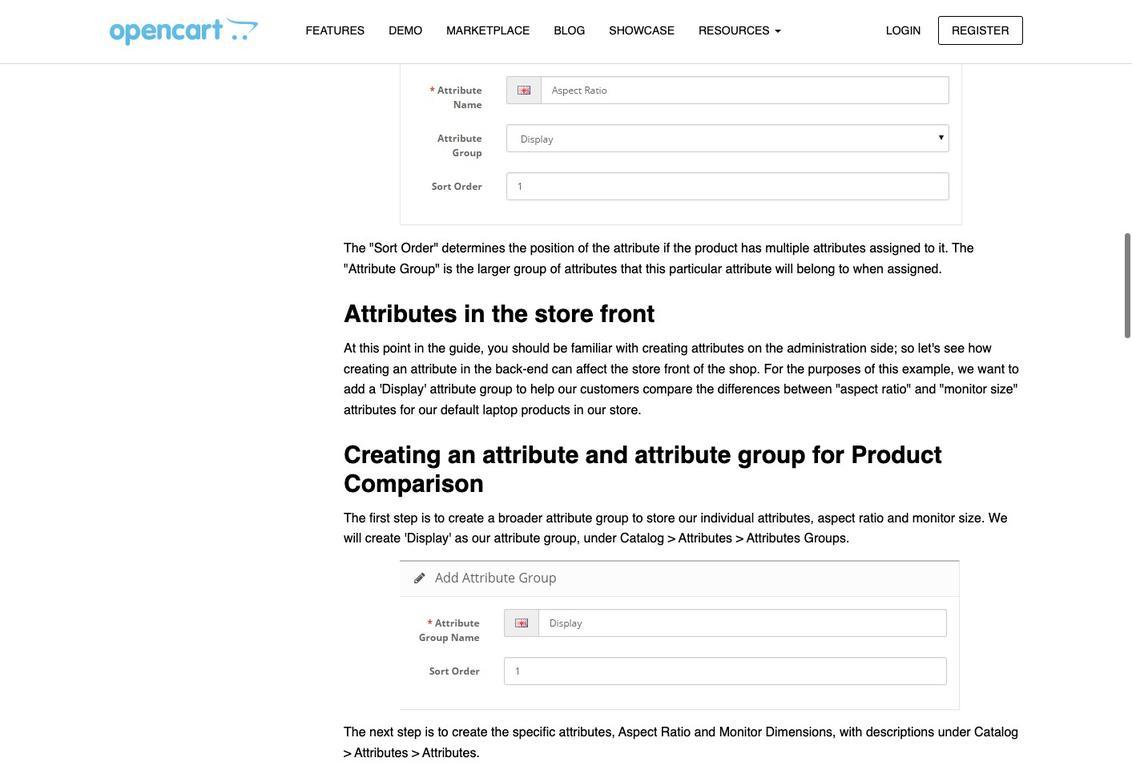 Task type: locate. For each thing, give the bounding box(es) containing it.
the left the next
[[344, 725, 366, 740]]

attribute up group,
[[546, 511, 593, 526]]

comparison
[[344, 470, 484, 498]]

attribute up default
[[430, 382, 476, 397]]

the next step is to create the specific attributes, aspect ratio and monitor dimensions, with descriptions under catalog > attributes > attributes.
[[344, 725, 1019, 760]]

under right the descriptions
[[938, 725, 971, 740]]

on
[[748, 341, 762, 356]]

1 vertical spatial store
[[632, 362, 661, 376]]

with right familiar
[[616, 341, 639, 356]]

the left specific
[[491, 725, 509, 740]]

store
[[535, 300, 594, 328], [632, 362, 661, 376], [647, 511, 675, 526]]

product
[[851, 441, 942, 469]]

attribute
[[614, 241, 660, 256], [726, 262, 772, 276], [411, 362, 457, 376], [430, 382, 476, 397], [483, 441, 579, 469], [635, 441, 731, 469], [546, 511, 593, 526], [494, 532, 540, 546]]

our left individual
[[679, 511, 697, 526]]

attributes, left aspect
[[559, 725, 615, 740]]

front up compare at the right of page
[[664, 362, 690, 376]]

our down customers
[[588, 403, 606, 417]]

is inside the first step is to create a broader attribute group to store our individual attributes, aspect ratio and monitor size. we will create 'display' as our attribute group, under catalog > attributes > attributes groups.
[[421, 511, 431, 526]]

1 horizontal spatial for
[[813, 441, 845, 469]]

with left the descriptions
[[840, 725, 863, 740]]

group down differences
[[738, 441, 806, 469]]

attribute up that
[[614, 241, 660, 256]]

creating
[[642, 341, 688, 356], [344, 362, 389, 376]]

differences
[[718, 382, 780, 397]]

under right group,
[[584, 532, 617, 546]]

to right want
[[1009, 362, 1019, 376]]

is
[[443, 262, 453, 276], [421, 511, 431, 526], [425, 725, 434, 740]]

1 horizontal spatial this
[[646, 262, 666, 276]]

step right the next
[[397, 725, 422, 740]]

an down default
[[448, 441, 476, 469]]

compare
[[643, 382, 693, 397]]

1 vertical spatial will
[[344, 532, 362, 546]]

demo
[[389, 24, 422, 37]]

1 vertical spatial catalog
[[975, 725, 1019, 740]]

0 vertical spatial create
[[449, 511, 484, 526]]

attributes up shop.
[[692, 341, 744, 356]]

0 vertical spatial for
[[400, 403, 415, 417]]

2 vertical spatial is
[[425, 725, 434, 740]]

store.
[[610, 403, 642, 417]]

0 vertical spatial is
[[443, 262, 453, 276]]

for inside creating an attribute and attribute group for product comparison
[[813, 441, 845, 469]]

size"
[[991, 382, 1018, 397]]

the right it.
[[952, 241, 974, 256]]

1 horizontal spatial front
[[664, 362, 690, 376]]

0 horizontal spatial attributes,
[[559, 725, 615, 740]]

ratio
[[661, 725, 691, 740]]

1 vertical spatial under
[[938, 725, 971, 740]]

0 horizontal spatial this
[[359, 341, 379, 356]]

the up ""attribute"
[[344, 241, 366, 256]]

catalog inside the first step is to create a broader attribute group to store our individual attributes, aspect ratio and monitor size. we will create 'display' as our attribute group, under catalog > attributes > attributes groups.
[[620, 532, 664, 546]]

1 vertical spatial for
[[813, 441, 845, 469]]

creating up the add
[[344, 362, 389, 376]]

0 vertical spatial 'display'
[[379, 382, 426, 397]]

you
[[488, 341, 508, 356]]

store up the be at the top
[[535, 300, 594, 328]]

under
[[584, 532, 617, 546], [938, 725, 971, 740]]

be
[[553, 341, 568, 356]]

administration
[[787, 341, 867, 356]]

features link
[[294, 17, 377, 45]]

step for first
[[394, 511, 418, 526]]

"monitor
[[940, 382, 987, 397]]

attribute down broader
[[494, 532, 540, 546]]

our
[[558, 382, 577, 397], [419, 403, 437, 417], [588, 403, 606, 417], [679, 511, 697, 526], [472, 532, 491, 546]]

store up compare at the right of page
[[632, 362, 661, 376]]

point
[[383, 341, 411, 356]]

catalog
[[620, 532, 664, 546], [975, 725, 1019, 740]]

create up attributes.
[[452, 725, 488, 740]]

in
[[464, 300, 485, 328], [414, 341, 424, 356], [461, 362, 471, 376], [574, 403, 584, 417]]

1 horizontal spatial will
[[776, 262, 793, 276]]

1 vertical spatial creating
[[344, 362, 389, 376]]

create inside the next step is to create the specific attributes, aspect ratio and monitor dimensions, with descriptions under catalog > attributes > attributes.
[[452, 725, 488, 740]]

"aspect
[[836, 382, 878, 397]]

>
[[668, 532, 676, 546], [736, 532, 744, 546], [344, 746, 351, 760], [412, 746, 419, 760]]

0 horizontal spatial under
[[584, 532, 617, 546]]

step inside the first step is to create a broader attribute group to store our individual attributes, aspect ratio and monitor size. we will create 'display' as our attribute group, under catalog > attributes > attributes groups.
[[394, 511, 418, 526]]

0 horizontal spatial front
[[600, 300, 655, 328]]

create up the as at the bottom left of the page
[[449, 511, 484, 526]]

a right the add
[[369, 382, 376, 397]]

front down that
[[600, 300, 655, 328]]

and
[[915, 382, 936, 397], [586, 441, 628, 469], [888, 511, 909, 526], [694, 725, 716, 740]]

shop.
[[729, 362, 761, 376]]

an inside creating an attribute and attribute group for product comparison
[[448, 441, 476, 469]]

group down position on the top
[[514, 262, 547, 276]]

1 horizontal spatial an
[[448, 441, 476, 469]]

creating an attribute and attribute group for product comparison
[[344, 441, 942, 498]]

the
[[509, 241, 527, 256], [592, 241, 610, 256], [674, 241, 691, 256], [456, 262, 474, 276], [492, 300, 528, 328], [428, 341, 446, 356], [766, 341, 784, 356], [474, 362, 492, 376], [611, 362, 629, 376], [708, 362, 726, 376], [787, 362, 805, 376], [697, 382, 714, 397], [491, 725, 509, 740]]

2 horizontal spatial this
[[879, 362, 899, 376]]

default
[[441, 403, 479, 417]]

display attributes image
[[399, 560, 968, 713]]

affect
[[576, 362, 607, 376]]

between
[[784, 382, 832, 397]]

to left help
[[516, 382, 527, 397]]

the down the "you" at the top of page
[[474, 362, 492, 376]]

to
[[925, 241, 935, 256], [839, 262, 850, 276], [1009, 362, 1019, 376], [516, 382, 527, 397], [434, 511, 445, 526], [632, 511, 643, 526], [438, 725, 449, 740]]

is up attributes.
[[425, 725, 434, 740]]

multiple
[[766, 241, 810, 256]]

the inside the next step is to create the specific attributes, aspect ratio and monitor dimensions, with descriptions under catalog > attributes > attributes.
[[344, 725, 366, 740]]

the for the "sort order" determines the position of the attribute if the product has multiple attributes assigned to it. the "attribute group" is the larger group of attributes that this particular attribute will belong to when assigned.
[[344, 241, 366, 256]]

1 vertical spatial an
[[448, 441, 476, 469]]

'display' down point
[[379, 382, 426, 397]]

create
[[449, 511, 484, 526], [365, 532, 401, 546], [452, 725, 488, 740]]

0 vertical spatial catalog
[[620, 532, 664, 546]]

size.
[[959, 511, 985, 526]]

2 vertical spatial create
[[452, 725, 488, 740]]

the up "larger"
[[509, 241, 527, 256]]

the left guide,
[[428, 341, 446, 356]]

attributes, inside the next step is to create the specific attributes, aspect ratio and monitor dimensions, with descriptions under catalog > attributes > attributes.
[[559, 725, 615, 740]]

1 horizontal spatial with
[[840, 725, 863, 740]]

the for the first step is to create a broader attribute group to store our individual attributes, aspect ratio and monitor size. we will create 'display' as our attribute group, under catalog > attributes > attributes groups.
[[344, 511, 366, 526]]

1 vertical spatial 'display'
[[404, 532, 451, 546]]

an
[[393, 362, 407, 376], [448, 441, 476, 469]]

group inside 'the "sort order" determines the position of the attribute if the product has multiple attributes assigned to it. the "attribute group" is the larger group of attributes that this particular attribute will belong to when assigned.'
[[514, 262, 547, 276]]

the inside the first step is to create a broader attribute group to store our individual attributes, aspect ratio and monitor size. we will create 'display' as our attribute group, under catalog > attributes > attributes groups.
[[344, 511, 366, 526]]

with
[[616, 341, 639, 356], [840, 725, 863, 740]]

1 horizontal spatial under
[[938, 725, 971, 740]]

0 vertical spatial an
[[393, 362, 407, 376]]

this down if
[[646, 262, 666, 276]]

in right point
[[414, 341, 424, 356]]

is right group"
[[443, 262, 453, 276]]

monitor
[[719, 725, 762, 740]]

of
[[578, 241, 589, 256], [550, 262, 561, 276], [694, 362, 704, 376], [865, 362, 875, 376]]

0 vertical spatial attributes,
[[758, 511, 814, 526]]

a inside at this point in the guide, you should be familiar with creating attributes on the administration side; so let's see how creating an attribute in the back-end can affect the store front of the shop. for the purposes of this example, we want to add a 'display' attribute group to help our customers compare the differences between "aspect ratio" and "monitor size" attributes for our default laptop products in our store.
[[369, 382, 376, 397]]

0 horizontal spatial for
[[400, 403, 415, 417]]

1 vertical spatial a
[[488, 511, 495, 526]]

'display'
[[379, 382, 426, 397], [404, 532, 451, 546]]

broader
[[498, 511, 543, 526]]

0 horizontal spatial catalog
[[620, 532, 664, 546]]

group up laptop
[[480, 382, 513, 397]]

"attribute
[[344, 262, 396, 276]]

1 vertical spatial step
[[397, 725, 422, 740]]

step right the first
[[394, 511, 418, 526]]

0 vertical spatial will
[[776, 262, 793, 276]]

a
[[369, 382, 376, 397], [488, 511, 495, 526]]

this
[[646, 262, 666, 276], [359, 341, 379, 356], [879, 362, 899, 376]]

an down point
[[393, 362, 407, 376]]

creating up compare at the right of page
[[642, 341, 688, 356]]

1 horizontal spatial catalog
[[975, 725, 1019, 740]]

is inside the next step is to create the specific attributes, aspect ratio and monitor dimensions, with descriptions under catalog > attributes > attributes.
[[425, 725, 434, 740]]

the right if
[[674, 241, 691, 256]]

0 vertical spatial a
[[369, 382, 376, 397]]

will
[[776, 262, 793, 276], [344, 532, 362, 546]]

to up attributes.
[[438, 725, 449, 740]]

when
[[853, 262, 884, 276]]

specific
[[513, 725, 555, 740]]

the
[[344, 241, 366, 256], [952, 241, 974, 256], [344, 511, 366, 526], [344, 725, 366, 740]]

the right for
[[787, 362, 805, 376]]

the for the next step is to create the specific attributes, aspect ratio and monitor dimensions, with descriptions under catalog > attributes > attributes.
[[344, 725, 366, 740]]

is for first
[[421, 511, 431, 526]]

register
[[952, 24, 1009, 36]]

1 vertical spatial this
[[359, 341, 379, 356]]

group down creating an attribute and attribute group for product comparison
[[596, 511, 629, 526]]

0 horizontal spatial creating
[[344, 362, 389, 376]]

front
[[600, 300, 655, 328], [664, 362, 690, 376]]

to left when
[[839, 262, 850, 276]]

for up creating
[[400, 403, 415, 417]]

0 vertical spatial step
[[394, 511, 418, 526]]

this down the side;
[[879, 362, 899, 376]]

step
[[394, 511, 418, 526], [397, 725, 422, 740]]

create down the first
[[365, 532, 401, 546]]

attribute down "products" at bottom
[[483, 441, 579, 469]]

0 vertical spatial with
[[616, 341, 639, 356]]

0 horizontal spatial with
[[616, 341, 639, 356]]

1 vertical spatial is
[[421, 511, 431, 526]]

register link
[[938, 16, 1023, 45]]

the left the first
[[344, 511, 366, 526]]

1 horizontal spatial a
[[488, 511, 495, 526]]

this right at
[[359, 341, 379, 356]]

side;
[[871, 341, 898, 356]]

0 vertical spatial under
[[584, 532, 617, 546]]

attributes, up groups.
[[758, 511, 814, 526]]

1 vertical spatial with
[[840, 725, 863, 740]]

the right position on the top
[[592, 241, 610, 256]]

will inside 'the "sort order" determines the position of the attribute if the product has multiple attributes assigned to it. the "attribute group" is the larger group of attributes that this particular attribute will belong to when assigned.'
[[776, 262, 793, 276]]

1 horizontal spatial attributes,
[[758, 511, 814, 526]]

with inside at this point in the guide, you should be familiar with creating attributes on the administration side; so let's see how creating an attribute in the back-end can affect the store front of the shop. for the purposes of this example, we want to add a 'display' attribute group to help our customers compare the differences between "aspect ratio" and "monitor size" attributes for our default laptop products in our store.
[[616, 341, 639, 356]]

1 vertical spatial front
[[664, 362, 690, 376]]

is down comparison
[[421, 511, 431, 526]]

2 vertical spatial store
[[647, 511, 675, 526]]

create for first
[[449, 511, 484, 526]]

0 vertical spatial this
[[646, 262, 666, 276]]

create for next
[[452, 725, 488, 740]]

group
[[514, 262, 547, 276], [480, 382, 513, 397], [738, 441, 806, 469], [596, 511, 629, 526]]

for up the aspect on the bottom of page
[[813, 441, 845, 469]]

0 horizontal spatial will
[[344, 532, 362, 546]]

0 horizontal spatial an
[[393, 362, 407, 376]]

catalog inside the next step is to create the specific attributes, aspect ratio and monitor dimensions, with descriptions under catalog > attributes > attributes.
[[975, 725, 1019, 740]]

step inside the next step is to create the specific attributes, aspect ratio and monitor dimensions, with descriptions under catalog > attributes > attributes.
[[397, 725, 422, 740]]

'display' left the as at the bottom left of the page
[[404, 532, 451, 546]]

0 horizontal spatial a
[[369, 382, 376, 397]]

a left broader
[[488, 511, 495, 526]]

1 horizontal spatial creating
[[642, 341, 688, 356]]

attribute down compare at the right of page
[[635, 441, 731, 469]]

1 vertical spatial attributes,
[[559, 725, 615, 740]]

attributes,
[[758, 511, 814, 526], [559, 725, 615, 740]]

store down creating an attribute and attribute group for product comparison
[[647, 511, 675, 526]]

the up the "you" at the top of page
[[492, 300, 528, 328]]

under inside the next step is to create the specific attributes, aspect ratio and monitor dimensions, with descriptions under catalog > attributes > attributes.
[[938, 725, 971, 740]]



Task type: describe. For each thing, give the bounding box(es) containing it.
and inside the first step is to create a broader attribute group to store our individual attributes, aspect ratio and monitor size. we will create 'display' as our attribute group, under catalog > attributes > attributes groups.
[[888, 511, 909, 526]]

position
[[530, 241, 575, 256]]

in up guide,
[[464, 300, 485, 328]]

end
[[527, 362, 548, 376]]

first
[[369, 511, 390, 526]]

'display' inside the first step is to create a broader attribute group to store our individual attributes, aspect ratio and monitor size. we will create 'display' as our attribute group, under catalog > attributes > attributes groups.
[[404, 532, 451, 546]]

has
[[741, 241, 762, 256]]

attributes left that
[[565, 262, 617, 276]]

showcase link
[[597, 17, 687, 45]]

at this point in the guide, you should be familiar with creating attributes on the administration side; so let's see how creating an attribute in the back-end can affect the store front of the shop. for the purposes of this example, we want to add a 'display' attribute group to help our customers compare the differences between "aspect ratio" and "monitor size" attributes for our default laptop products in our store.
[[344, 341, 1019, 417]]

so
[[901, 341, 915, 356]]

under inside the first step is to create a broader attribute group to store our individual attributes, aspect ratio and monitor size. we will create 'display' as our attribute group, under catalog > attributes > attributes groups.
[[584, 532, 617, 546]]

the right on
[[766, 341, 784, 356]]

aspect
[[818, 511, 856, 526]]

and inside the next step is to create the specific attributes, aspect ratio and monitor dimensions, with descriptions under catalog > attributes > attributes.
[[694, 725, 716, 740]]

of down position on the top
[[550, 262, 561, 276]]

showcase
[[609, 24, 675, 37]]

front inside at this point in the guide, you should be familiar with creating attributes on the administration side; so let's see how creating an attribute in the back-end can affect the store front of the shop. for the purposes of this example, we want to add a 'display' attribute group to help our customers compare the differences between "aspect ratio" and "monitor size" attributes for our default laptop products in our store.
[[664, 362, 690, 376]]

larger
[[478, 262, 510, 276]]

is for next
[[425, 725, 434, 740]]

this inside 'the "sort order" determines the position of the attribute if the product has multiple attributes assigned to it. the "attribute group" is the larger group of attributes that this particular attribute will belong to when assigned.'
[[646, 262, 666, 276]]

for
[[764, 362, 783, 376]]

attribute down guide,
[[411, 362, 457, 376]]

if
[[664, 241, 670, 256]]

help
[[530, 382, 555, 397]]

opencart - open source shopping cart solution image
[[109, 17, 258, 46]]

store inside at this point in the guide, you should be familiar with creating attributes on the administration side; so let's see how creating an attribute in the back-end can affect the store front of the shop. for the purposes of this example, we want to add a 'display' attribute group to help our customers compare the differences between "aspect ratio" and "monitor size" attributes for our default laptop products in our store.
[[632, 362, 661, 376]]

attribute down the 'has'
[[726, 262, 772, 276]]

order"
[[401, 241, 438, 256]]

with inside the next step is to create the specific attributes, aspect ratio and monitor dimensions, with descriptions under catalog > attributes > attributes.
[[840, 725, 863, 740]]

store inside the first step is to create a broader attribute group to store our individual attributes, aspect ratio and monitor size. we will create 'display' as our attribute group, under catalog > attributes > attributes groups.
[[647, 511, 675, 526]]

to down comparison
[[434, 511, 445, 526]]

will inside the first step is to create a broader attribute group to store our individual attributes, aspect ratio and monitor size. we will create 'display' as our attribute group, under catalog > attributes > attributes groups.
[[344, 532, 362, 546]]

the first step is to create a broader attribute group to store our individual attributes, aspect ratio and monitor size. we will create 'display' as our attribute group, under catalog > attributes > attributes groups.
[[344, 511, 1008, 546]]

it.
[[939, 241, 949, 256]]

and inside at this point in the guide, you should be familiar with creating attributes on the administration side; so let's see how creating an attribute in the back-end can affect the store front of the shop. for the purposes of this example, we want to add a 'display' attribute group to help our customers compare the differences between "aspect ratio" and "monitor size" attributes for our default laptop products in our store.
[[915, 382, 936, 397]]

the inside the next step is to create the specific attributes, aspect ratio and monitor dimensions, with descriptions under catalog > attributes > attributes.
[[491, 725, 509, 740]]

group inside creating an attribute and attribute group for product comparison
[[738, 441, 806, 469]]

the left shop.
[[708, 362, 726, 376]]

the up customers
[[611, 362, 629, 376]]

group inside at this point in the guide, you should be familiar with creating attributes on the administration side; so let's see how creating an attribute in the back-end can affect the store front of the shop. for the purposes of this example, we want to add a 'display' attribute group to help our customers compare the differences between "aspect ratio" and "monitor size" attributes for our default laptop products in our store.
[[480, 382, 513, 397]]

aspect
[[619, 725, 657, 740]]

product
[[695, 241, 738, 256]]

assigned
[[870, 241, 921, 256]]

0 vertical spatial creating
[[642, 341, 688, 356]]

particular
[[669, 262, 722, 276]]

group inside the first step is to create a broader attribute group to store our individual attributes, aspect ratio and monitor size. we will create 'display' as our attribute group, under catalog > attributes > attributes groups.
[[596, 511, 629, 526]]

familiar
[[571, 341, 613, 356]]

want
[[978, 362, 1005, 376]]

ratio
[[859, 511, 884, 526]]

attributes inside the next step is to create the specific attributes, aspect ratio and monitor dimensions, with descriptions under catalog > attributes > attributes.
[[354, 746, 408, 760]]

we
[[989, 511, 1008, 526]]

attributes, inside the first step is to create a broader attribute group to store our individual attributes, aspect ratio and monitor size. we will create 'display' as our attribute group, under catalog > attributes > attributes groups.
[[758, 511, 814, 526]]

"sort
[[369, 241, 398, 256]]

attributes in the store front
[[344, 300, 655, 328]]

creating
[[344, 441, 441, 469]]

of right position on the top
[[578, 241, 589, 256]]

we
[[958, 362, 974, 376]]

guide,
[[449, 341, 484, 356]]

look attributes image
[[395, 25, 972, 229]]

to down creating an attribute and attribute group for product comparison
[[632, 511, 643, 526]]

'display' inside at this point in the guide, you should be familiar with creating attributes on the administration side; so let's see how creating an attribute in the back-end can affect the store front of the shop. for the purposes of this example, we want to add a 'display' attribute group to help our customers compare the differences between "aspect ratio" and "monitor size" attributes for our default laptop products in our store.
[[379, 382, 426, 397]]

the right compare at the right of page
[[697, 382, 714, 397]]

blog link
[[542, 17, 597, 45]]

1 vertical spatial create
[[365, 532, 401, 546]]

laptop
[[483, 403, 518, 417]]

ratio"
[[882, 382, 911, 397]]

assigned.
[[887, 262, 942, 276]]

for inside at this point in the guide, you should be familiar with creating attributes on the administration side; so let's see how creating an attribute in the back-end can affect the store front of the shop. for the purposes of this example, we want to add a 'display' attribute group to help our customers compare the differences between "aspect ratio" and "monitor size" attributes for our default laptop products in our store.
[[400, 403, 415, 417]]

groups.
[[804, 532, 850, 546]]

attributes up belong
[[813, 241, 866, 256]]

that
[[621, 262, 642, 276]]

of left shop.
[[694, 362, 704, 376]]

blog
[[554, 24, 585, 37]]

resources
[[699, 24, 773, 37]]

see
[[944, 341, 965, 356]]

marketplace
[[447, 24, 530, 37]]

individual
[[701, 511, 754, 526]]

a inside the first step is to create a broader attribute group to store our individual attributes, aspect ratio and monitor size. we will create 'display' as our attribute group, under catalog > attributes > attributes groups.
[[488, 511, 495, 526]]

to left it.
[[925, 241, 935, 256]]

an inside at this point in the guide, you should be familiar with creating attributes on the administration side; so let's see how creating an attribute in the back-end can affect the store front of the shop. for the purposes of this example, we want to add a 'display' attribute group to help our customers compare the differences between "aspect ratio" and "monitor size" attributes for our default laptop products in our store.
[[393, 362, 407, 376]]

next
[[369, 725, 394, 740]]

group"
[[400, 262, 440, 276]]

of up the "aspect
[[865, 362, 875, 376]]

the "sort order" determines the position of the attribute if the product has multiple attributes assigned to it. the "attribute group" is the larger group of attributes that this particular attribute will belong to when assigned.
[[344, 241, 974, 276]]

descriptions
[[866, 725, 935, 740]]

in down guide,
[[461, 362, 471, 376]]

can
[[552, 362, 573, 376]]

the down determines
[[456, 262, 474, 276]]

customers
[[580, 382, 640, 397]]

products
[[521, 403, 570, 417]]

at
[[344, 341, 356, 356]]

how
[[968, 341, 992, 356]]

0 vertical spatial store
[[535, 300, 594, 328]]

demo link
[[377, 17, 434, 45]]

login link
[[873, 16, 935, 45]]

in right "products" at bottom
[[574, 403, 584, 417]]

attributes down the add
[[344, 403, 397, 417]]

monitor
[[913, 511, 955, 526]]

features
[[306, 24, 365, 37]]

and inside creating an attribute and attribute group for product comparison
[[586, 441, 628, 469]]

0 vertical spatial front
[[600, 300, 655, 328]]

2 vertical spatial this
[[879, 362, 899, 376]]

determines
[[442, 241, 505, 256]]

should
[[512, 341, 550, 356]]

marketplace link
[[434, 17, 542, 45]]

back-
[[496, 362, 527, 376]]

login
[[886, 24, 921, 36]]

attributes.
[[423, 746, 480, 760]]

belong
[[797, 262, 835, 276]]

let's
[[918, 341, 941, 356]]

group,
[[544, 532, 580, 546]]

resources link
[[687, 17, 793, 45]]

dimensions,
[[766, 725, 836, 740]]

our down can
[[558, 382, 577, 397]]

add
[[344, 382, 365, 397]]

our right the as at the bottom left of the page
[[472, 532, 491, 546]]

example,
[[902, 362, 954, 376]]

as
[[455, 532, 468, 546]]

purposes
[[808, 362, 861, 376]]

to inside the next step is to create the specific attributes, aspect ratio and monitor dimensions, with descriptions under catalog > attributes > attributes.
[[438, 725, 449, 740]]

step for next
[[397, 725, 422, 740]]

is inside 'the "sort order" determines the position of the attribute if the product has multiple attributes assigned to it. the "attribute group" is the larger group of attributes that this particular attribute will belong to when assigned.'
[[443, 262, 453, 276]]

our left default
[[419, 403, 437, 417]]



Task type: vqa. For each thing, say whether or not it's contained in the screenshot.
At at the left top of page
yes



